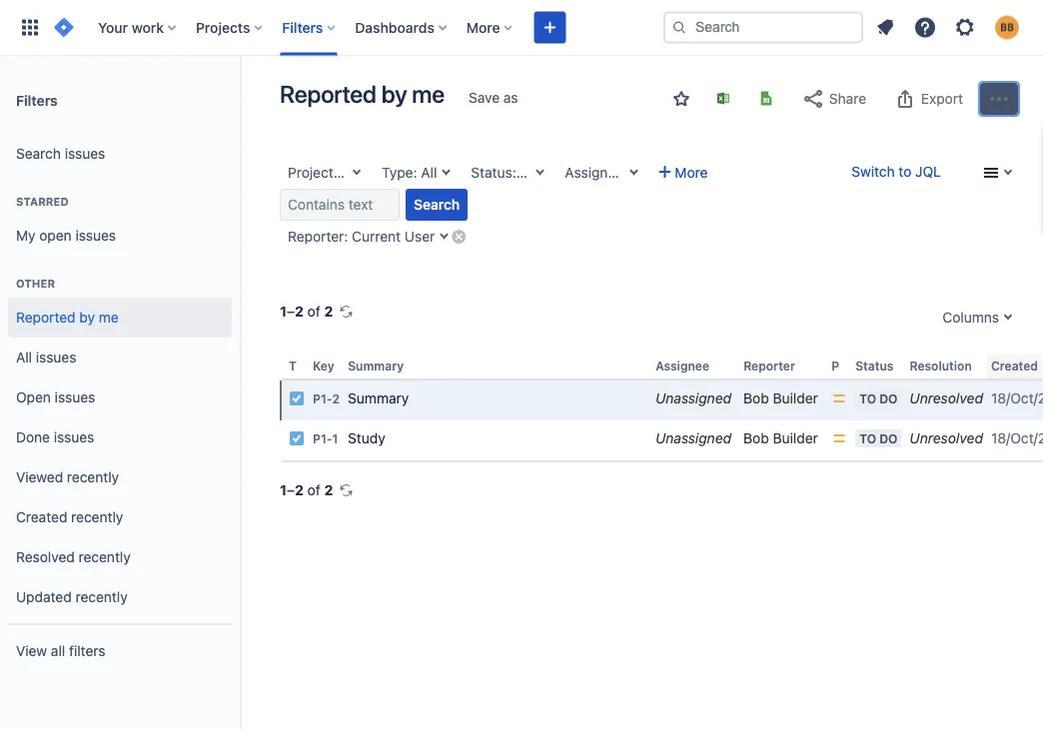 Task type: locate. For each thing, give the bounding box(es) containing it.
me left the save at the left of page
[[412, 80, 445, 108]]

help image
[[914, 15, 938, 39]]

by down dashboards
[[382, 80, 407, 108]]

0 vertical spatial builder
[[773, 391, 819, 407]]

summary up study link
[[348, 391, 409, 407]]

–
[[287, 303, 295, 320], [287, 483, 295, 499]]

summary link
[[348, 391, 409, 407]]

2 bob from the top
[[744, 431, 770, 447]]

reported by me up all issues
[[16, 310, 119, 326]]

2 of from the top
[[308, 483, 321, 499]]

recently down viewed recently link at the bottom left of page
[[71, 509, 123, 526]]

unresolved
[[910, 391, 984, 407], [910, 431, 984, 447]]

all for assignee: all
[[632, 164, 648, 181]]

bob for summary
[[744, 391, 770, 407]]

1 vertical spatial more
[[675, 164, 708, 181]]

0 vertical spatial do
[[880, 392, 898, 406]]

0 vertical spatial unassigned
[[656, 391, 732, 407]]

1 vertical spatial medium image
[[832, 431, 848, 447]]

of up key
[[308, 303, 321, 320]]

filters
[[69, 643, 106, 660]]

18/oct/2
[[992, 391, 1044, 407], [992, 431, 1044, 447]]

created for created
[[992, 359, 1039, 373]]

unresolved 18/oct/2 for summary
[[910, 391, 1044, 407]]

2 do from the top
[[880, 432, 898, 446]]

status
[[856, 359, 894, 373]]

0 vertical spatial unresolved 18/oct/2
[[910, 391, 1044, 407]]

search
[[16, 146, 61, 162], [414, 196, 460, 213]]

2 builder from the top
[[773, 431, 819, 447]]

to do for study
[[860, 432, 898, 446]]

1 vertical spatial do
[[880, 432, 898, 446]]

2 18/oct/2 from the top
[[992, 431, 1044, 447]]

1 – 2 of 2 up t
[[280, 303, 333, 320]]

all up open
[[16, 350, 32, 366]]

recently inside "link"
[[71, 509, 123, 526]]

switch to jql
[[852, 163, 942, 180]]

all up the search issues using keywords text box
[[341, 164, 358, 181]]

search issues
[[16, 146, 105, 162]]

columns button
[[933, 302, 1020, 334]]

p1- right task image
[[313, 433, 333, 447]]

1 – 2 of 2 down task image
[[280, 483, 333, 499]]

recently for created recently
[[71, 509, 123, 526]]

done
[[16, 429, 50, 446]]

2 to do from the top
[[860, 432, 898, 446]]

do
[[880, 392, 898, 406], [880, 432, 898, 446]]

more inside dropdown button
[[675, 164, 708, 181]]

0 vertical spatial by
[[382, 80, 407, 108]]

p1- right task icon
[[313, 393, 333, 407]]

2 up key
[[324, 303, 333, 320]]

filters right projects popup button
[[282, 19, 323, 35]]

0 horizontal spatial reported by me
[[16, 310, 119, 326]]

notifications image
[[874, 15, 898, 39]]

search image
[[672, 19, 688, 35]]

– down task image
[[287, 483, 295, 499]]

all issues link
[[8, 338, 232, 378]]

user
[[405, 228, 435, 245]]

recently down created recently "link"
[[79, 549, 131, 566]]

as
[[504, 89, 518, 106]]

p
[[832, 359, 840, 373]]

medium image for study
[[832, 431, 848, 447]]

reported down "other"
[[16, 310, 76, 326]]

search for search
[[414, 196, 460, 213]]

1 vertical spatial to do
[[860, 432, 898, 446]]

1 unassigned from the top
[[656, 391, 732, 407]]

1 18/oct/2 from the top
[[992, 391, 1044, 407]]

1 horizontal spatial by
[[382, 80, 407, 108]]

0 vertical spatial reported
[[280, 80, 377, 108]]

2 down key
[[333, 393, 340, 407]]

0 vertical spatial of
[[308, 303, 321, 320]]

issues for search issues
[[65, 146, 105, 162]]

1 p1- from the top
[[313, 393, 333, 407]]

1 horizontal spatial reported by me
[[280, 80, 445, 108]]

study
[[348, 431, 386, 447]]

your profile and settings image
[[996, 15, 1020, 39]]

1 do from the top
[[880, 392, 898, 406]]

recently for viewed recently
[[67, 469, 119, 486]]

1 bob from the top
[[744, 391, 770, 407]]

switch to jql link
[[852, 163, 942, 180]]

by up all issues link
[[79, 310, 95, 326]]

1 vertical spatial –
[[287, 483, 295, 499]]

1 vertical spatial reported
[[16, 310, 76, 326]]

search inside search button
[[414, 196, 460, 213]]

all right the type:
[[421, 164, 437, 181]]

2 unresolved 18/oct/2 from the top
[[910, 431, 1044, 447]]

0 vertical spatial bob builder link
[[744, 391, 819, 407]]

viewed recently
[[16, 469, 119, 486]]

of down the 'p1-1' link
[[308, 483, 321, 499]]

all inside all issues link
[[16, 350, 32, 366]]

2 to from the top
[[860, 432, 877, 446]]

0 vertical spatial more
[[467, 19, 501, 35]]

issues inside all issues link
[[36, 350, 76, 366]]

1 to from the top
[[860, 392, 877, 406]]

2 unassigned from the top
[[656, 431, 732, 447]]

1 vertical spatial of
[[308, 483, 321, 499]]

summary up the summary link
[[348, 359, 404, 373]]

reported by me
[[280, 80, 445, 108], [16, 310, 119, 326]]

starred
[[16, 195, 69, 208]]

appswitcher icon image
[[18, 15, 42, 39]]

medium image for summary
[[832, 391, 848, 407]]

viewed
[[16, 469, 63, 486]]

open issues
[[16, 390, 95, 406]]

1 1 – 2 of 2 from the top
[[280, 303, 333, 320]]

banner
[[0, 0, 1044, 56]]

0 horizontal spatial reported
[[16, 310, 76, 326]]

me up all issues link
[[99, 310, 119, 326]]

open
[[16, 390, 51, 406]]

bob builder for summary
[[744, 391, 819, 407]]

switch
[[852, 163, 895, 180]]

1 vertical spatial unresolved
[[910, 431, 984, 447]]

0 vertical spatial –
[[287, 303, 295, 320]]

columns
[[943, 309, 1000, 326]]

issues for all issues
[[36, 350, 76, 366]]

1 vertical spatial bob builder
[[744, 431, 819, 447]]

resolved recently link
[[8, 538, 232, 578]]

me
[[412, 80, 445, 108], [99, 310, 119, 326]]

other group
[[8, 256, 232, 624]]

1 builder from the top
[[773, 391, 819, 407]]

do for summary
[[880, 392, 898, 406]]

1 vertical spatial me
[[99, 310, 119, 326]]

1 inside p1-1 study
[[333, 433, 338, 447]]

filters up search issues
[[16, 92, 58, 108]]

1 vertical spatial builder
[[773, 431, 819, 447]]

2 down task image
[[295, 483, 304, 499]]

1 bob builder from the top
[[744, 391, 819, 407]]

to
[[860, 392, 877, 406], [860, 432, 877, 446]]

created for created recently
[[16, 509, 67, 526]]

all right the 'status:'
[[520, 164, 537, 181]]

created down viewed
[[16, 509, 67, 526]]

1 medium image from the top
[[832, 391, 848, 407]]

project: all
[[288, 164, 358, 181]]

search up starred
[[16, 146, 61, 162]]

0 vertical spatial to do
[[860, 392, 898, 406]]

2
[[295, 303, 304, 320], [324, 303, 333, 320], [333, 393, 340, 407], [295, 483, 304, 499], [324, 483, 333, 499]]

of
[[308, 303, 321, 320], [308, 483, 321, 499]]

recently up created recently
[[67, 469, 119, 486]]

1 to do from the top
[[860, 392, 898, 406]]

to do
[[860, 392, 898, 406], [860, 432, 898, 446]]

summary
[[348, 359, 404, 373], [348, 391, 409, 407]]

more left create icon
[[467, 19, 501, 35]]

filters inside dropdown button
[[282, 19, 323, 35]]

builder
[[773, 391, 819, 407], [773, 431, 819, 447]]

more button
[[651, 157, 716, 189]]

2 bob builder link from the top
[[744, 431, 819, 447]]

0 vertical spatial summary
[[348, 359, 404, 373]]

more
[[467, 19, 501, 35], [675, 164, 708, 181]]

1 vertical spatial p1-
[[313, 433, 333, 447]]

0 horizontal spatial more
[[467, 19, 501, 35]]

other
[[16, 277, 55, 290]]

bob builder link for study
[[744, 431, 819, 447]]

your work button
[[92, 11, 184, 43]]

1 horizontal spatial more
[[675, 164, 708, 181]]

unassigned
[[656, 391, 732, 407], [656, 431, 732, 447]]

0 vertical spatial bob
[[744, 391, 770, 407]]

– up t
[[287, 303, 295, 320]]

p1- for study
[[313, 433, 333, 447]]

1 horizontal spatial created
[[992, 359, 1039, 373]]

0 vertical spatial search
[[16, 146, 61, 162]]

2 medium image from the top
[[832, 431, 848, 447]]

2 bob builder from the top
[[744, 431, 819, 447]]

issues inside "done issues" link
[[54, 429, 94, 446]]

0 horizontal spatial search
[[16, 146, 61, 162]]

1 vertical spatial 18/oct/2
[[992, 431, 1044, 447]]

issues inside "search issues" link
[[65, 146, 105, 162]]

viewed recently link
[[8, 458, 232, 498]]

0 vertical spatial 18/oct/2
[[992, 391, 1044, 407]]

banner containing your work
[[0, 0, 1044, 56]]

reported down primary element at the top
[[280, 80, 377, 108]]

2 p1- from the top
[[313, 433, 333, 447]]

all for status: all
[[520, 164, 537, 181]]

current
[[352, 228, 401, 245]]

type:
[[382, 164, 417, 181]]

1 vertical spatial bob
[[744, 431, 770, 447]]

0 horizontal spatial by
[[79, 310, 95, 326]]

p1- for summary
[[313, 393, 333, 407]]

1 vertical spatial by
[[79, 310, 95, 326]]

key
[[313, 359, 335, 373]]

me inside other group
[[99, 310, 119, 326]]

done issues link
[[8, 418, 232, 458]]

0 vertical spatial 1 – 2 of 2
[[280, 303, 333, 320]]

0 vertical spatial p1-
[[313, 393, 333, 407]]

0 vertical spatial medium image
[[832, 391, 848, 407]]

1 vertical spatial created
[[16, 509, 67, 526]]

bob for study
[[744, 431, 770, 447]]

open in google sheets image
[[759, 90, 775, 106]]

1 vertical spatial 1
[[333, 433, 338, 447]]

p1- inside p1-1 study
[[313, 433, 333, 447]]

project:
[[288, 164, 338, 181]]

created down columns button
[[992, 359, 1039, 373]]

create image
[[539, 15, 563, 39]]

reported
[[280, 80, 377, 108], [16, 310, 76, 326]]

1 vertical spatial unassigned
[[656, 431, 732, 447]]

1 vertical spatial to
[[860, 432, 877, 446]]

to for study
[[860, 432, 877, 446]]

filters
[[282, 19, 323, 35], [16, 92, 58, 108]]

0 horizontal spatial created
[[16, 509, 67, 526]]

1 bob builder link from the top
[[744, 391, 819, 407]]

search inside "search issues" link
[[16, 146, 61, 162]]

1 vertical spatial summary
[[348, 391, 409, 407]]

p1- inside p1-2 summary
[[313, 393, 333, 407]]

created inside "link"
[[16, 509, 67, 526]]

1 vertical spatial search
[[414, 196, 460, 213]]

medium image
[[832, 391, 848, 407], [832, 431, 848, 447]]

do for study
[[880, 432, 898, 446]]

2 down the 'p1-1' link
[[324, 483, 333, 499]]

0 vertical spatial bob builder
[[744, 391, 819, 407]]

1 vertical spatial filters
[[16, 92, 58, 108]]

created
[[992, 359, 1039, 373], [16, 509, 67, 526]]

0 vertical spatial 1
[[280, 303, 287, 320]]

my open issues link
[[8, 216, 232, 256]]

1 unresolved 18/oct/2 from the top
[[910, 391, 1044, 407]]

0 horizontal spatial me
[[99, 310, 119, 326]]

your
[[98, 19, 128, 35]]

done issues
[[16, 429, 94, 446]]

reporter:
[[288, 228, 348, 245]]

0 vertical spatial created
[[992, 359, 1039, 373]]

by
[[382, 80, 407, 108], [79, 310, 95, 326]]

assignee:
[[565, 164, 628, 181]]

more down small image
[[675, 164, 708, 181]]

issues
[[65, 146, 105, 162], [75, 228, 116, 244], [36, 350, 76, 366], [55, 390, 95, 406], [54, 429, 94, 446]]

1 vertical spatial bob builder link
[[744, 431, 819, 447]]

1
[[280, 303, 287, 320], [333, 433, 338, 447], [280, 483, 287, 499]]

bob
[[744, 391, 770, 407], [744, 431, 770, 447]]

recently down resolved recently link
[[75, 589, 128, 606]]

unassigned for study
[[656, 431, 732, 447]]

issues for done issues
[[54, 429, 94, 446]]

all right assignee:
[[632, 164, 648, 181]]

1 vertical spatial reported by me
[[16, 310, 119, 326]]

1 horizontal spatial filters
[[282, 19, 323, 35]]

task image
[[289, 391, 305, 407]]

18/oct/2 for study
[[992, 431, 1044, 447]]

search up user
[[414, 196, 460, 213]]

starred group
[[8, 174, 232, 262]]

1 vertical spatial unresolved 18/oct/2
[[910, 431, 1044, 447]]

p1-1 study
[[313, 431, 386, 447]]

2 unresolved from the top
[[910, 431, 984, 447]]

by inside other group
[[79, 310, 95, 326]]

assignee
[[656, 359, 710, 373]]

issues inside 'open issues' link
[[55, 390, 95, 406]]

0 vertical spatial me
[[412, 80, 445, 108]]

0 vertical spatial filters
[[282, 19, 323, 35]]

reported by me down primary element at the top
[[280, 80, 445, 108]]

0 vertical spatial unresolved
[[910, 391, 984, 407]]

1 unresolved from the top
[[910, 391, 984, 407]]

0 vertical spatial to
[[860, 392, 877, 406]]

status:
[[471, 164, 517, 181]]

1 vertical spatial 1 – 2 of 2
[[280, 483, 333, 499]]

1 horizontal spatial search
[[414, 196, 460, 213]]



Task type: vqa. For each thing, say whether or not it's contained in the screenshot.
Normal text Dropdown Button
no



Task type: describe. For each thing, give the bounding box(es) containing it.
builder for summary
[[773, 391, 819, 407]]

updated recently
[[16, 589, 128, 606]]

Search field
[[664, 11, 864, 43]]

dashboards
[[355, 19, 435, 35]]

remove criteria image
[[451, 228, 467, 244]]

2 inside p1-2 summary
[[333, 393, 340, 407]]

p1-2 link
[[313, 393, 340, 407]]

my open issues
[[16, 228, 116, 244]]

more button
[[461, 11, 521, 43]]

search issues link
[[8, 134, 232, 174]]

settings image
[[954, 15, 978, 39]]

1 of from the top
[[308, 303, 321, 320]]

resolution
[[910, 359, 972, 373]]

projects
[[196, 19, 250, 35]]

2 up t
[[295, 303, 304, 320]]

2 1 – 2 of 2 from the top
[[280, 483, 333, 499]]

issues inside my open issues link
[[75, 228, 116, 244]]

all for type: all
[[421, 164, 437, 181]]

2 – from the top
[[287, 483, 295, 499]]

view all filters
[[16, 643, 106, 660]]

2 vertical spatial 1
[[280, 483, 287, 499]]

sidebar navigation image
[[218, 80, 262, 120]]

assignee: all
[[565, 164, 648, 181]]

to
[[899, 163, 912, 180]]

open
[[39, 228, 72, 244]]

save as
[[469, 89, 518, 106]]

filters button
[[276, 11, 343, 43]]

reporter: current user
[[288, 228, 435, 245]]

builder for study
[[773, 431, 819, 447]]

unresolved for study
[[910, 431, 984, 447]]

reporter
[[744, 359, 796, 373]]

18/oct/2 for summary
[[992, 391, 1044, 407]]

p1-2 summary
[[313, 391, 409, 407]]

jql
[[916, 163, 942, 180]]

unresolved for summary
[[910, 391, 984, 407]]

bob builder for study
[[744, 431, 819, 447]]

type: all
[[382, 164, 437, 181]]

1 summary from the top
[[348, 359, 404, 373]]

updated recently link
[[8, 578, 232, 618]]

p1-1 link
[[313, 433, 338, 447]]

more inside popup button
[[467, 19, 501, 35]]

view all filters link
[[8, 632, 232, 672]]

search button
[[406, 189, 468, 221]]

1 horizontal spatial me
[[412, 80, 445, 108]]

small image
[[674, 91, 690, 107]]

bob builder link for summary
[[744, 391, 819, 407]]

export
[[922, 90, 964, 107]]

recently for resolved recently
[[79, 549, 131, 566]]

dashboards button
[[349, 11, 455, 43]]

resolved recently
[[16, 549, 131, 566]]

save as button
[[459, 82, 528, 114]]

work
[[132, 19, 164, 35]]

2 summary from the top
[[348, 391, 409, 407]]

unresolved 18/oct/2 for study
[[910, 431, 1044, 447]]

reported by me inside other group
[[16, 310, 119, 326]]

reported by me link
[[8, 298, 232, 338]]

all issues
[[16, 350, 76, 366]]

export button
[[884, 83, 974, 115]]

Search issues using keywords text field
[[280, 189, 400, 221]]

all for project: all
[[341, 164, 358, 181]]

resolved
[[16, 549, 75, 566]]

study link
[[348, 431, 386, 447]]

task image
[[289, 431, 305, 447]]

status: all
[[471, 164, 537, 181]]

primary element
[[12, 0, 664, 55]]

reported inside other group
[[16, 310, 76, 326]]

to for summary
[[860, 392, 877, 406]]

view
[[16, 643, 47, 660]]

updated
[[16, 589, 72, 606]]

created recently
[[16, 509, 123, 526]]

jira software image
[[52, 15, 76, 39]]

0 horizontal spatial filters
[[16, 92, 58, 108]]

to do for summary
[[860, 392, 898, 406]]

unassigned for summary
[[656, 391, 732, 407]]

search for search issues
[[16, 146, 61, 162]]

0 vertical spatial reported by me
[[280, 80, 445, 108]]

recently for updated recently
[[75, 589, 128, 606]]

open in microsoft excel image
[[716, 90, 732, 106]]

share link
[[792, 83, 877, 115]]

issues for open issues
[[55, 390, 95, 406]]

1 horizontal spatial reported
[[280, 80, 377, 108]]

created recently link
[[8, 498, 232, 538]]

share
[[830, 90, 867, 107]]

my
[[16, 228, 36, 244]]

jira software image
[[52, 15, 76, 39]]

1 – from the top
[[287, 303, 295, 320]]

your work
[[98, 19, 164, 35]]

all
[[51, 643, 65, 660]]

open issues link
[[8, 378, 232, 418]]

save
[[469, 89, 500, 106]]

t
[[289, 359, 297, 373]]

projects button
[[190, 11, 270, 43]]



